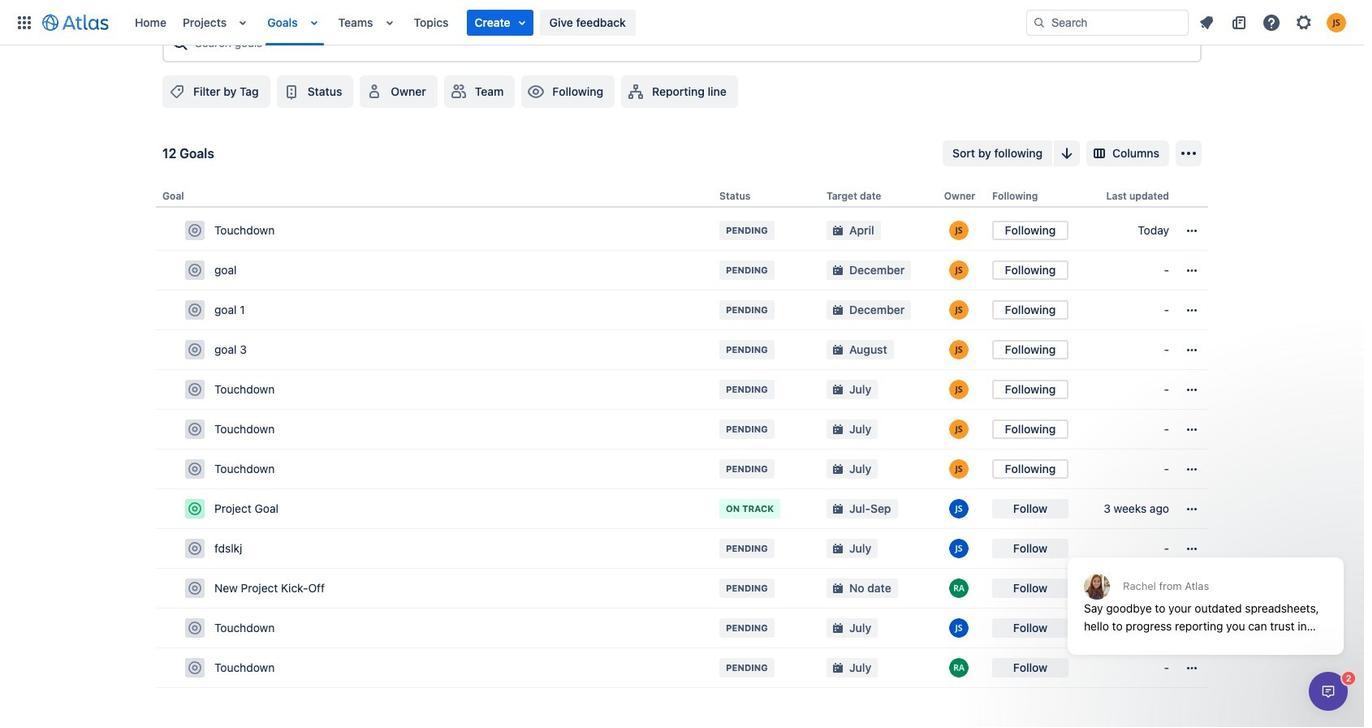 Task type: vqa. For each thing, say whether or not it's contained in the screenshot.
The New Project Kick-Off Icon
yes



Task type: locate. For each thing, give the bounding box(es) containing it.
more options image
[[1180, 144, 1199, 163]]

0 vertical spatial touchdown image
[[188, 224, 201, 237]]

new project kick-off image
[[188, 583, 201, 596]]

following image
[[527, 82, 546, 102]]

0 horizontal spatial list
[[127, 0, 1027, 45]]

touchdown image up the project goal "icon"
[[188, 463, 201, 476]]

2 touchdown image from the top
[[188, 384, 201, 397]]

fdslkj image
[[188, 543, 201, 556]]

status image
[[282, 82, 301, 102]]

touchdown image
[[188, 423, 201, 436], [188, 622, 201, 635], [188, 662, 201, 675]]

touchdown image down goal 3 icon
[[188, 384, 201, 397]]

touchdown image up the goal image
[[188, 224, 201, 237]]

list item
[[467, 9, 533, 35]]

notifications image
[[1197, 13, 1217, 32]]

2 vertical spatial touchdown image
[[188, 463, 201, 476]]

None search field
[[1027, 9, 1189, 35]]

1 touchdown image from the top
[[188, 423, 201, 436]]

1 vertical spatial touchdown image
[[188, 622, 201, 635]]

Search field
[[1027, 9, 1189, 35]]

1 touchdown image from the top
[[188, 224, 201, 237]]

list
[[127, 0, 1027, 45], [1193, 9, 1355, 35]]

dialog
[[1060, 518, 1353, 668], [1310, 673, 1349, 712]]

touchdown image
[[188, 224, 201, 237], [188, 384, 201, 397], [188, 463, 201, 476]]

2 vertical spatial touchdown image
[[188, 662, 201, 675]]

1 vertical spatial touchdown image
[[188, 384, 201, 397]]

3 touchdown image from the top
[[188, 662, 201, 675]]

switch to... image
[[15, 13, 34, 32]]

banner
[[0, 0, 1365, 45]]

0 vertical spatial touchdown image
[[188, 423, 201, 436]]



Task type: describe. For each thing, give the bounding box(es) containing it.
1 vertical spatial dialog
[[1310, 673, 1349, 712]]

top element
[[10, 0, 1027, 45]]

Search goals field
[[190, 28, 1194, 58]]

goal 3 image
[[188, 344, 201, 357]]

settings image
[[1295, 13, 1314, 32]]

label image
[[167, 82, 187, 102]]

1 horizontal spatial list
[[1193, 9, 1355, 35]]

0 vertical spatial dialog
[[1060, 518, 1353, 668]]

reverse sort order image
[[1058, 144, 1077, 163]]

list item inside the 'top' element
[[467, 9, 533, 35]]

2 touchdown image from the top
[[188, 622, 201, 635]]

account image
[[1327, 13, 1347, 32]]

project goal image
[[188, 503, 201, 516]]

goal image
[[188, 264, 201, 277]]

goal 1 image
[[188, 304, 201, 317]]

search goals image
[[171, 33, 190, 53]]

help image
[[1262, 13, 1282, 32]]

3 touchdown image from the top
[[188, 463, 201, 476]]

search image
[[1033, 16, 1046, 29]]



